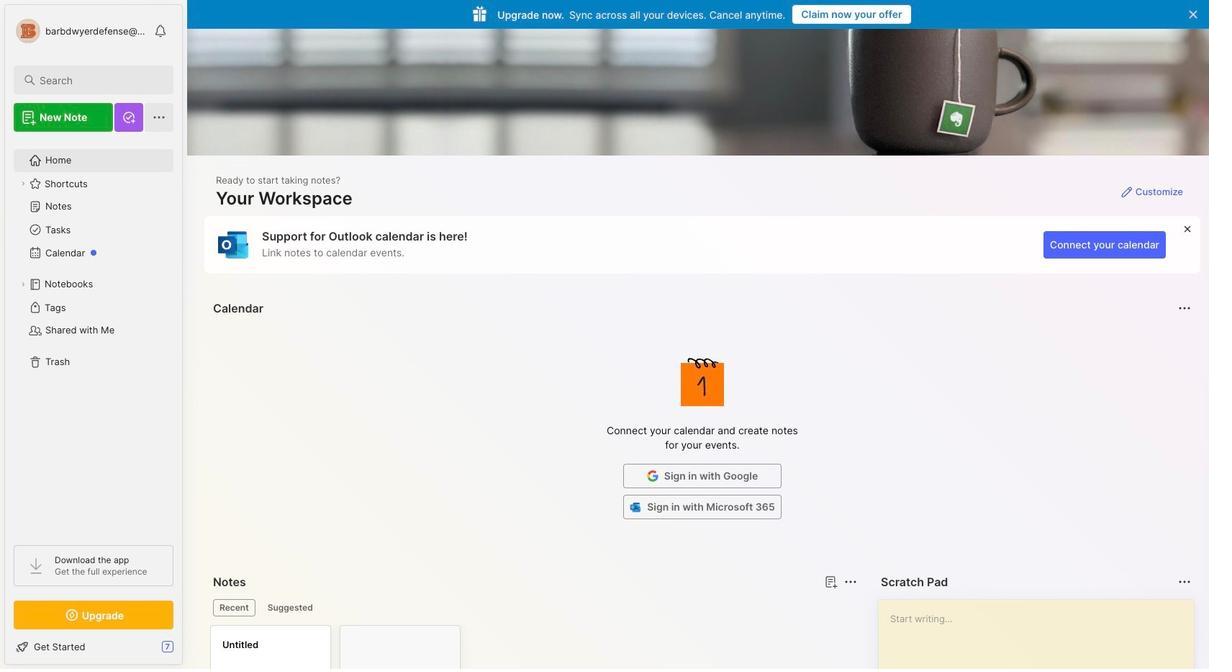 Task type: locate. For each thing, give the bounding box(es) containing it.
Account field
[[14, 17, 147, 45]]

More actions field
[[841, 572, 861, 592]]

1 horizontal spatial tab
[[261, 599, 320, 616]]

tab list
[[213, 599, 856, 616]]

tree inside main element
[[5, 140, 182, 532]]

None search field
[[40, 71, 161, 89]]

Help and Learning task checklist field
[[5, 635, 182, 658]]

0 horizontal spatial tab
[[213, 599, 255, 616]]

Start writing… text field
[[891, 600, 1194, 669]]

row group
[[210, 625, 470, 669]]

tree
[[5, 140, 182, 532]]

main element
[[0, 0, 187, 669]]

click to collapse image
[[182, 642, 193, 660]]

tab
[[213, 599, 255, 616], [261, 599, 320, 616]]

Search text field
[[40, 73, 161, 87]]

none search field inside main element
[[40, 71, 161, 89]]

2 tab from the left
[[261, 599, 320, 616]]



Task type: vqa. For each thing, say whether or not it's contained in the screenshot.
Tab List
yes



Task type: describe. For each thing, give the bounding box(es) containing it.
1 tab from the left
[[213, 599, 255, 616]]

expand notebooks image
[[19, 280, 27, 289]]

more actions image
[[843, 573, 860, 591]]



